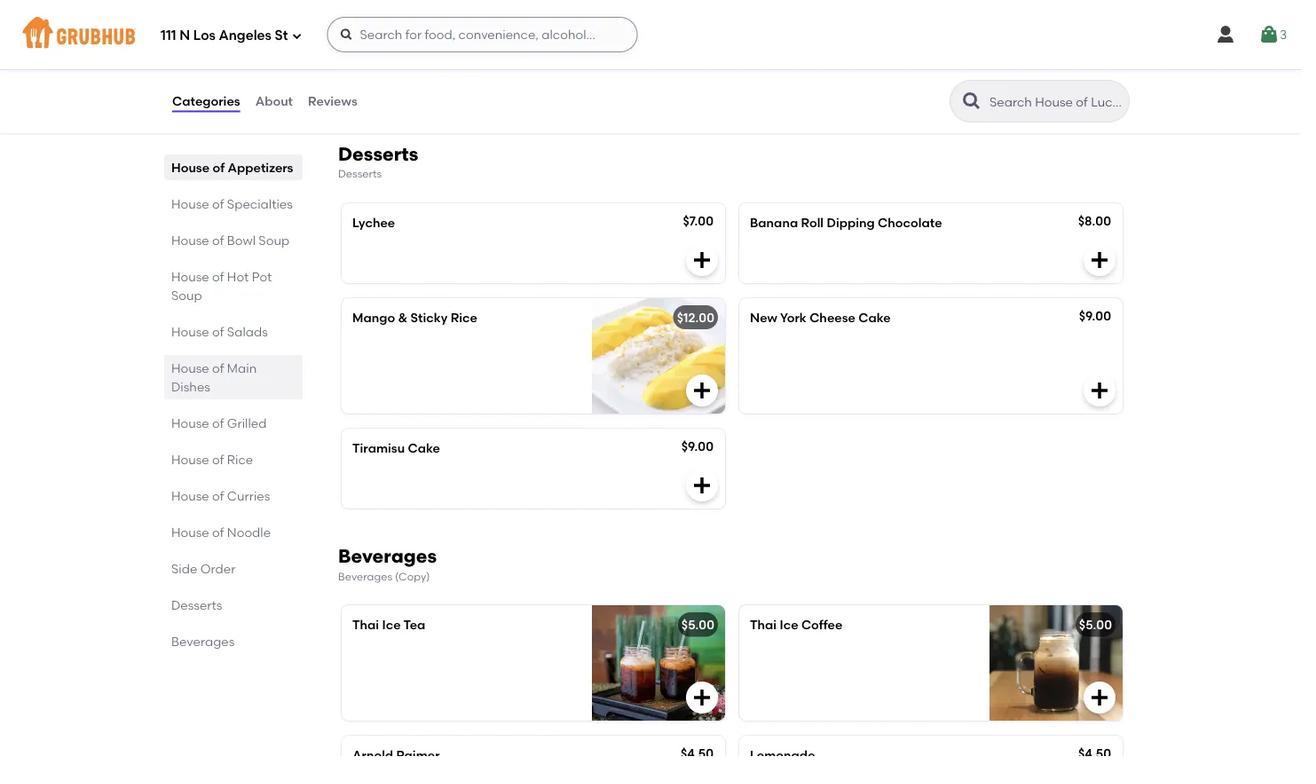 Task type: vqa. For each thing, say whether or not it's contained in the screenshot.
left $4.49
no



Task type: locate. For each thing, give the bounding box(es) containing it.
ice
[[382, 618, 401, 633], [780, 618, 798, 633]]

0 vertical spatial beverages
[[338, 545, 437, 567]]

6 house from the top
[[171, 360, 209, 375]]

house inside "tab"
[[171, 415, 209, 430]]

5 of from the top
[[212, 324, 224, 339]]

house inside tab
[[171, 525, 209, 540]]

of for curries
[[212, 488, 224, 503]]

of for rice
[[212, 452, 224, 467]]

thai ice tea
[[352, 618, 425, 633]]

st
[[275, 28, 288, 44]]

house up side
[[171, 525, 209, 540]]

about button
[[254, 69, 294, 133]]

1 house from the top
[[171, 160, 210, 175]]

1 horizontal spatial cake
[[859, 310, 891, 325]]

of left curries
[[212, 488, 224, 503]]

house up dishes
[[171, 360, 209, 375]]

svg image for tiramisu cake
[[691, 475, 713, 496]]

house up house of specialties on the top of the page
[[171, 160, 210, 175]]

1 horizontal spatial rice
[[401, 37, 428, 52]]

0 vertical spatial $9.00
[[1079, 308, 1111, 323]]

1 ice from the left
[[382, 618, 401, 633]]

0 horizontal spatial $5.00
[[681, 618, 715, 633]]

0 horizontal spatial rice
[[227, 452, 253, 467]]

2 ice from the left
[[780, 618, 798, 633]]

of
[[213, 160, 225, 175], [212, 196, 224, 211], [212, 233, 224, 248], [212, 269, 224, 284], [212, 324, 224, 339], [212, 360, 224, 375], [212, 415, 224, 430], [212, 452, 224, 467], [212, 488, 224, 503], [212, 525, 224, 540]]

of inside house of grilled "tab"
[[212, 415, 224, 430]]

house down house of grilled
[[171, 452, 209, 467]]

specialties
[[227, 196, 293, 211]]

0 horizontal spatial $9.00
[[681, 439, 714, 454]]

dipping
[[827, 215, 875, 230]]

of inside house of noodle tab
[[212, 525, 224, 540]]

house of main dishes
[[171, 360, 257, 394]]

sticky
[[411, 310, 448, 325]]

about
[[255, 94, 293, 109]]

house of curries tab
[[171, 486, 296, 505]]

of for grilled
[[212, 415, 224, 430]]

thai left coffee
[[750, 618, 777, 633]]

beverages inside tab
[[171, 634, 235, 649]]

house for house of curries
[[171, 488, 209, 503]]

thai
[[352, 618, 379, 633], [750, 618, 777, 633]]

5 house from the top
[[171, 324, 209, 339]]

lychee
[[352, 215, 395, 230]]

side
[[171, 561, 197, 576]]

10 house from the top
[[171, 525, 209, 540]]

house of main dishes tab
[[171, 359, 296, 396]]

9 house from the top
[[171, 488, 209, 503]]

new
[[750, 310, 778, 325]]

desserts inside desserts tab
[[171, 597, 222, 612]]

svg image
[[1215, 24, 1236, 45], [292, 31, 302, 41], [691, 71, 713, 93], [1089, 249, 1110, 271], [691, 475, 713, 496], [691, 687, 713, 708]]

of for specialties
[[212, 196, 224, 211]]

rice right curried at the top
[[401, 37, 428, 52]]

of left 'bowl'
[[212, 233, 224, 248]]

2 $5.00 from the left
[[1079, 618, 1112, 633]]

desserts inside desserts desserts
[[338, 167, 382, 180]]

cake
[[859, 310, 891, 325], [408, 441, 440, 456]]

1 vertical spatial soup
[[171, 288, 202, 303]]

3
[[1280, 27, 1287, 42]]

1 horizontal spatial ice
[[780, 618, 798, 633]]

$9.00
[[1079, 308, 1111, 323], [681, 439, 714, 454]]

of for appetizers
[[213, 160, 225, 175]]

curried rice
[[352, 37, 428, 52]]

bowl
[[227, 233, 256, 248]]

(copy)
[[395, 570, 430, 583]]

2 of from the top
[[212, 196, 224, 211]]

9 of from the top
[[212, 488, 224, 503]]

house of noodle
[[171, 525, 271, 540]]

house
[[171, 160, 210, 175], [171, 196, 209, 211], [171, 233, 209, 248], [171, 269, 209, 284], [171, 324, 209, 339], [171, 360, 209, 375], [171, 415, 209, 430], [171, 452, 209, 467], [171, 488, 209, 503], [171, 525, 209, 540]]

2 vertical spatial desserts
[[171, 597, 222, 612]]

house down dishes
[[171, 415, 209, 430]]

0 horizontal spatial soup
[[171, 288, 202, 303]]

of left main
[[212, 360, 224, 375]]

house up house of main dishes at left
[[171, 324, 209, 339]]

of inside house of salads tab
[[212, 324, 224, 339]]

10 of from the top
[[212, 525, 224, 540]]

soup right 'bowl'
[[259, 233, 289, 248]]

svg image inside 3 button
[[1259, 24, 1280, 45]]

rice
[[401, 37, 428, 52], [451, 310, 477, 325], [227, 452, 253, 467]]

7 of from the top
[[212, 415, 224, 430]]

1 horizontal spatial $5.00
[[1079, 618, 1112, 633]]

2 vertical spatial beverages
[[171, 634, 235, 649]]

house left hot
[[171, 269, 209, 284]]

house inside house of main dishes
[[171, 360, 209, 375]]

$12.00
[[677, 310, 715, 325]]

thai ice tea image
[[592, 606, 725, 721]]

soup up house of salads
[[171, 288, 202, 303]]

1 vertical spatial $9.00
[[681, 439, 714, 454]]

3 of from the top
[[212, 233, 224, 248]]

ice left coffee
[[780, 618, 798, 633]]

ice left tea
[[382, 618, 401, 633]]

Search for food, convenience, alcohol... search field
[[327, 17, 638, 52]]

svg image
[[1259, 24, 1280, 45], [339, 28, 354, 42], [1089, 71, 1110, 93], [691, 249, 713, 271], [691, 380, 713, 401], [1089, 380, 1110, 401], [1089, 687, 1110, 708]]

of down house of grilled
[[212, 452, 224, 467]]

house for house of rice
[[171, 452, 209, 467]]

side order
[[171, 561, 236, 576]]

of left grilled
[[212, 415, 224, 430]]

of left noodle
[[212, 525, 224, 540]]

of inside house of hot pot soup
[[212, 269, 224, 284]]

house of grilled
[[171, 415, 267, 430]]

house of hot pot soup tab
[[171, 267, 296, 304]]

of inside the house of curries tab
[[212, 488, 224, 503]]

of inside house of appetizers tab
[[213, 160, 225, 175]]

3 house from the top
[[171, 233, 209, 248]]

1 thai from the left
[[352, 618, 379, 633]]

house inside house of hot pot soup
[[171, 269, 209, 284]]

2 vertical spatial rice
[[227, 452, 253, 467]]

rice right "sticky"
[[451, 310, 477, 325]]

1 horizontal spatial soup
[[259, 233, 289, 248]]

of up house of specialties on the top of the page
[[213, 160, 225, 175]]

1 vertical spatial desserts
[[338, 167, 382, 180]]

7 house from the top
[[171, 415, 209, 430]]

4 house from the top
[[171, 269, 209, 284]]

of inside house of specialties tab
[[212, 196, 224, 211]]

1 vertical spatial cake
[[408, 441, 440, 456]]

svg image for thai ice tea
[[691, 687, 713, 708]]

0 vertical spatial rice
[[401, 37, 428, 52]]

Search House of Luck Thai BBQ search field
[[988, 93, 1124, 110]]

appetizers
[[228, 160, 293, 175]]

1 $5.00 from the left
[[681, 618, 715, 633]]

desserts desserts
[[338, 142, 418, 180]]

house up house of bowl soup
[[171, 196, 209, 211]]

of inside house of bowl soup tab
[[212, 233, 224, 248]]

tea
[[404, 618, 425, 633]]

soup
[[259, 233, 289, 248], [171, 288, 202, 303]]

curries
[[227, 488, 270, 503]]

of inside house of rice tab
[[212, 452, 224, 467]]

6 of from the top
[[212, 360, 224, 375]]

1 of from the top
[[213, 160, 225, 175]]

$5.00
[[681, 618, 715, 633], [1079, 618, 1112, 633]]

categories button
[[171, 69, 241, 133]]

order
[[200, 561, 236, 576]]

0 horizontal spatial thai
[[352, 618, 379, 633]]

house for house of appetizers
[[171, 160, 210, 175]]

rice up the house of curries tab
[[227, 452, 253, 467]]

beverages up (copy) on the bottom
[[338, 545, 437, 567]]

1 vertical spatial beverages
[[338, 570, 392, 583]]

beverages down desserts tab
[[171, 634, 235, 649]]

1 vertical spatial rice
[[451, 310, 477, 325]]

of up house of bowl soup
[[212, 196, 224, 211]]

cake right the tiramisu
[[408, 441, 440, 456]]

2 horizontal spatial rice
[[451, 310, 477, 325]]

house left 'bowl'
[[171, 233, 209, 248]]

2 house from the top
[[171, 196, 209, 211]]

thai for thai ice coffee
[[750, 618, 777, 633]]

of left hot
[[212, 269, 224, 284]]

house of hot pot soup
[[171, 269, 272, 303]]

house of salads
[[171, 324, 268, 339]]

0 vertical spatial soup
[[259, 233, 289, 248]]

0 horizontal spatial ice
[[382, 618, 401, 633]]

n
[[180, 28, 190, 44]]

beverages inside the beverages beverages (copy)
[[338, 570, 392, 583]]

beverages
[[338, 545, 437, 567], [338, 570, 392, 583], [171, 634, 235, 649]]

cake right cheese
[[859, 310, 891, 325]]

1 horizontal spatial thai
[[750, 618, 777, 633]]

house of grilled tab
[[171, 414, 296, 432]]

coffee
[[801, 618, 843, 633]]

salads
[[227, 324, 268, 339]]

of left salads
[[212, 324, 224, 339]]

beverages left (copy) on the bottom
[[338, 570, 392, 583]]

of for main
[[212, 360, 224, 375]]

of inside house of main dishes
[[212, 360, 224, 375]]

2 thai from the left
[[750, 618, 777, 633]]

8 of from the top
[[212, 452, 224, 467]]

0 vertical spatial desserts
[[338, 142, 418, 165]]

8 house from the top
[[171, 452, 209, 467]]

mango & sticky rice image
[[592, 298, 725, 413]]

house of appetizers
[[171, 160, 293, 175]]

thai left tea
[[352, 618, 379, 633]]

house for house of salads
[[171, 324, 209, 339]]

desserts
[[338, 142, 418, 165], [338, 167, 382, 180], [171, 597, 222, 612]]

4 of from the top
[[212, 269, 224, 284]]

1 horizontal spatial $9.00
[[1079, 308, 1111, 323]]

house of bowl soup tab
[[171, 231, 296, 249]]

house down house of rice at bottom
[[171, 488, 209, 503]]



Task type: describe. For each thing, give the bounding box(es) containing it.
desserts tab
[[171, 596, 296, 614]]

house for house of hot pot soup
[[171, 269, 209, 284]]

svg image for banana roll dipping chocolate
[[1089, 249, 1110, 271]]

main navigation navigation
[[0, 0, 1301, 69]]

house of appetizers tab
[[171, 158, 296, 177]]

beverages for beverages beverages (copy)
[[338, 545, 437, 567]]

house of salads tab
[[171, 322, 296, 341]]

house for house of grilled
[[171, 415, 209, 430]]

side order tab
[[171, 559, 296, 578]]

desserts for desserts
[[171, 597, 222, 612]]

house for house of bowl soup
[[171, 233, 209, 248]]

banana roll dipping chocolate
[[750, 215, 942, 230]]

mango
[[352, 310, 395, 325]]

house of bowl soup
[[171, 233, 289, 248]]

curried rice button
[[342, 25, 725, 105]]

&
[[398, 310, 408, 325]]

$8.00
[[1078, 213, 1111, 228]]

house for house of noodle
[[171, 525, 209, 540]]

cheese
[[810, 310, 856, 325]]

house of curries
[[171, 488, 270, 503]]

of for hot
[[212, 269, 224, 284]]

desserts for desserts desserts
[[338, 142, 418, 165]]

search icon image
[[961, 91, 983, 112]]

0 vertical spatial cake
[[859, 310, 891, 325]]

grilled
[[227, 415, 267, 430]]

111
[[161, 28, 176, 44]]

of for bowl
[[212, 233, 224, 248]]

house of specialties
[[171, 196, 293, 211]]

main
[[227, 360, 257, 375]]

tiramisu cake
[[352, 441, 440, 456]]

0 horizontal spatial cake
[[408, 441, 440, 456]]

pot
[[252, 269, 272, 284]]

house of rice
[[171, 452, 253, 467]]

los
[[193, 28, 216, 44]]

new york cheese cake
[[750, 310, 891, 325]]

$9.00 for new york cheese cake
[[1079, 308, 1111, 323]]

beverages for beverages
[[171, 634, 235, 649]]

of for salads
[[212, 324, 224, 339]]

$7.00
[[683, 213, 714, 228]]

$5.00 for coffee
[[1079, 618, 1112, 633]]

house for house of specialties
[[171, 196, 209, 211]]

beverages beverages (copy)
[[338, 545, 437, 583]]

ice for coffee
[[780, 618, 798, 633]]

thai for thai ice tea
[[352, 618, 379, 633]]

svg image for curried rice
[[691, 71, 713, 93]]

chocolate
[[878, 215, 942, 230]]

noodle
[[227, 525, 271, 540]]

beverages tab
[[171, 632, 296, 651]]

roll
[[801, 215, 824, 230]]

house of noodle tab
[[171, 523, 296, 541]]

ice for tea
[[382, 618, 401, 633]]

soup inside house of hot pot soup
[[171, 288, 202, 303]]

3 button
[[1259, 19, 1287, 51]]

thai ice coffee
[[750, 618, 843, 633]]

house of rice tab
[[171, 450, 296, 469]]

house for house of main dishes
[[171, 360, 209, 375]]

york
[[780, 310, 807, 325]]

rice inside 'button'
[[401, 37, 428, 52]]

rice inside tab
[[227, 452, 253, 467]]

$5.00 for tea
[[681, 618, 715, 633]]

mango & sticky rice
[[352, 310, 477, 325]]

angeles
[[219, 28, 272, 44]]

hot
[[227, 269, 249, 284]]

thai ice coffee image
[[990, 606, 1123, 721]]

111 n los angeles st
[[161, 28, 288, 44]]

reviews
[[308, 94, 358, 109]]

reviews button
[[307, 69, 358, 133]]

banana
[[750, 215, 798, 230]]

dishes
[[171, 379, 210, 394]]

house of specialties tab
[[171, 194, 296, 213]]

tiramisu
[[352, 441, 405, 456]]

of for noodle
[[212, 525, 224, 540]]

categories
[[172, 94, 240, 109]]

$9.00 for tiramisu cake
[[681, 439, 714, 454]]

curried
[[352, 37, 398, 52]]



